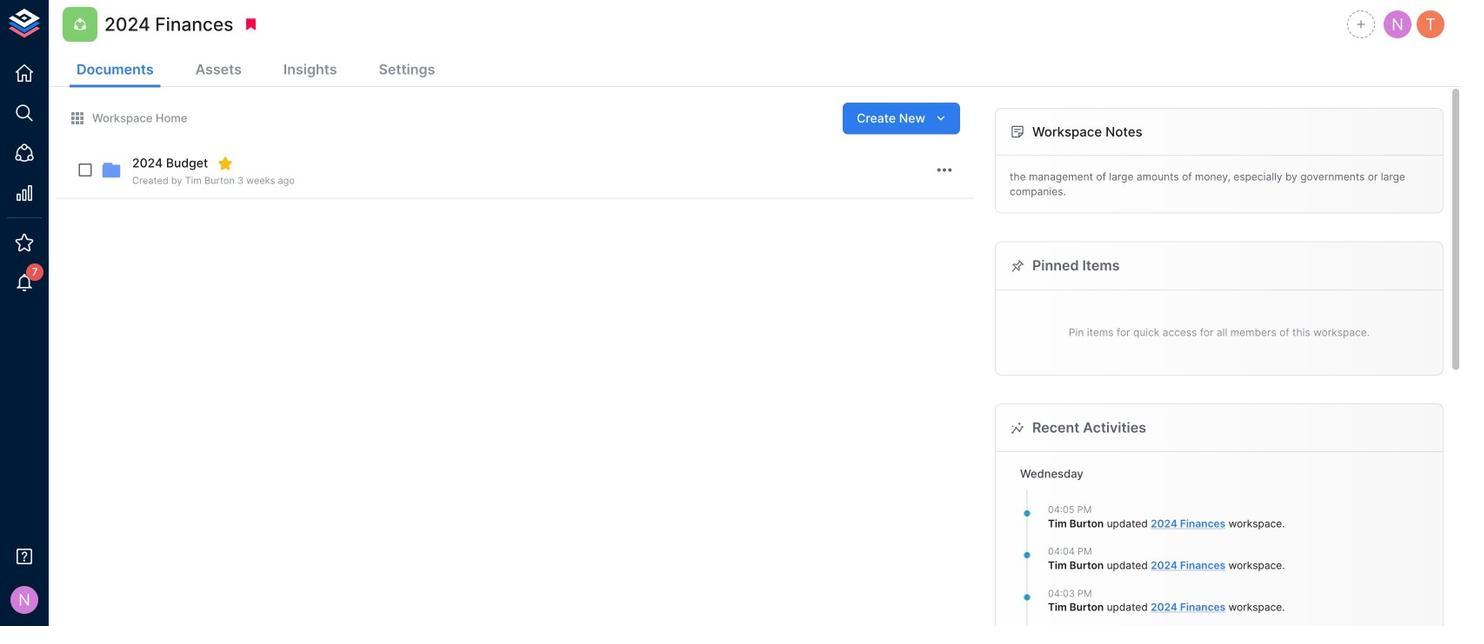 Task type: locate. For each thing, give the bounding box(es) containing it.
remove bookmark image
[[243, 17, 259, 32]]



Task type: describe. For each thing, give the bounding box(es) containing it.
remove favorite image
[[218, 156, 233, 171]]



Task type: vqa. For each thing, say whether or not it's contained in the screenshot.
Remove Favorite image
yes



